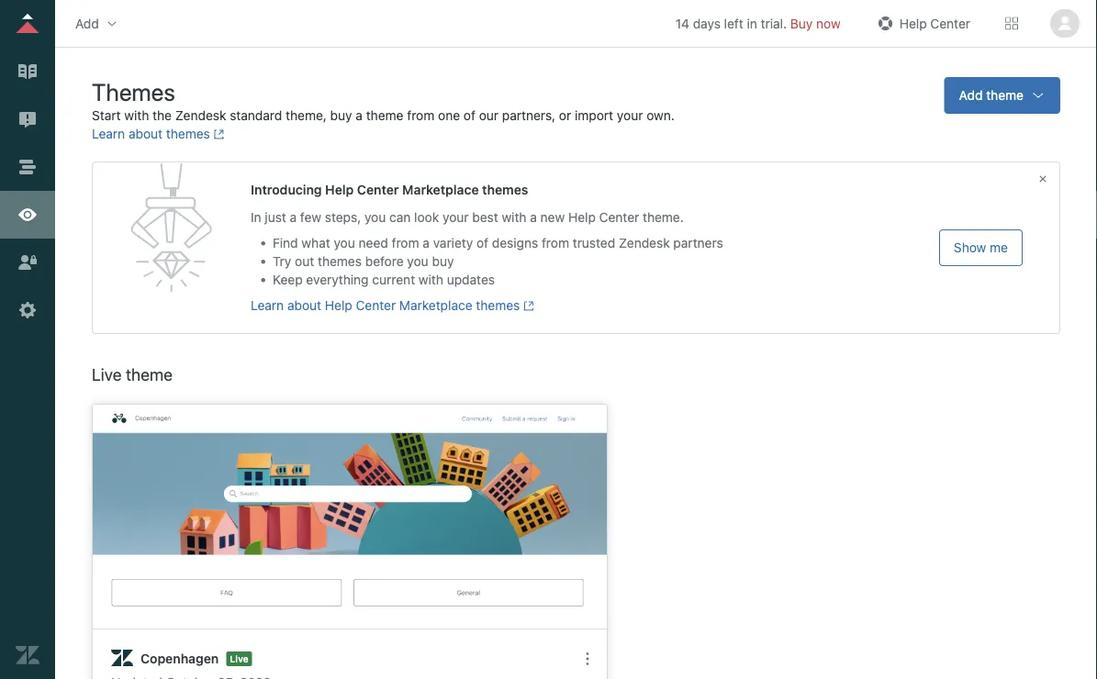 Task type: vqa. For each thing, say whether or not it's contained in the screenshot.
becomes
no



Task type: describe. For each thing, give the bounding box(es) containing it.
in just a few steps, you can look your best with a new help center theme.
[[251, 210, 684, 225]]

themes down the the
[[166, 126, 210, 141]]

center down the current
[[356, 298, 396, 313]]

before
[[365, 254, 404, 269]]

copenhagen
[[140, 651, 219, 667]]

from inside themes start with the zendesk standard theme, buy a theme from one of our partners, or import your own.
[[407, 108, 435, 123]]

help center button
[[868, 10, 976, 37]]

the
[[153, 108, 172, 123]]

learn for learn about help center marketplace themes
[[251, 298, 284, 313]]

help down everything
[[325, 298, 352, 313]]

a left 'few'
[[290, 210, 297, 225]]

manage articles image
[[16, 60, 39, 84]]

buy
[[791, 16, 813, 31]]

arrange content image
[[16, 155, 39, 179]]

a inside themes start with the zendesk standard theme, buy a theme from one of our partners, or import your own.
[[356, 108, 363, 123]]

zendesk products image
[[1006, 17, 1018, 30]]

variety
[[433, 236, 473, 251]]

themes down updates
[[476, 298, 520, 313]]

buy inside themes start with the zendesk standard theme, buy a theme from one of our partners, or import your own.
[[330, 108, 352, 123]]

look
[[414, 210, 439, 225]]

14
[[676, 16, 690, 31]]

customize design image
[[16, 203, 39, 227]]

me
[[990, 240, 1008, 255]]

from down 'new'
[[542, 236, 569, 251]]

moderate content image
[[16, 107, 39, 131]]

1 vertical spatial marketplace
[[399, 298, 473, 313]]

user permissions image
[[16, 251, 39, 275]]

show me button
[[939, 230, 1023, 266]]

out
[[295, 254, 314, 269]]

0 horizontal spatial you
[[334, 236, 355, 251]]

center up can
[[357, 182, 399, 197]]

left
[[724, 16, 744, 31]]

0 vertical spatial you
[[365, 210, 386, 225]]

standard
[[230, 108, 282, 123]]

add for add
[[75, 16, 99, 31]]

theme for add theme
[[986, 88, 1024, 103]]

of inside themes start with the zendesk standard theme, buy a theme from one of our partners, or import your own.
[[464, 108, 476, 123]]

partners
[[673, 236, 723, 251]]

themes inside find what you need from a variety of designs from trusted zendesk partners try out themes before you buy keep everything current with updates
[[318, 254, 362, 269]]

learn about themes link
[[92, 126, 224, 141]]

Add button
[[70, 10, 125, 37]]

theme inside themes start with the zendesk standard theme, buy a theme from one of our partners, or import your own.
[[366, 108, 404, 123]]

own.
[[647, 108, 675, 123]]

your inside themes start with the zendesk standard theme, buy a theme from one of our partners, or import your own.
[[617, 108, 643, 123]]

show me
[[954, 240, 1008, 255]]

in
[[747, 16, 757, 31]]

just
[[265, 210, 286, 225]]

steps,
[[325, 210, 361, 225]]

find what you need from a variety of designs from trusted zendesk partners try out themes before you buy keep everything current with updates
[[273, 236, 723, 287]]

need
[[359, 236, 388, 251]]

learn about help center marketplace themes link
[[251, 298, 534, 313]]

about for help
[[287, 298, 321, 313]]

partners,
[[502, 108, 556, 123]]

add for add theme
[[959, 88, 983, 103]]

about for themes
[[129, 126, 163, 141]]

help inside button
[[900, 16, 927, 31]]

days
[[693, 16, 721, 31]]

trial.
[[761, 16, 787, 31]]

1 vertical spatial with
[[502, 210, 527, 225]]

new
[[541, 210, 565, 225]]

help center
[[900, 16, 971, 31]]

0 vertical spatial marketplace
[[402, 182, 479, 197]]

center up the trusted
[[599, 210, 639, 225]]

center inside button
[[931, 16, 971, 31]]

with inside find what you need from a variety of designs from trusted zendesk partners try out themes before you buy keep everything current with updates
[[419, 272, 443, 287]]



Task type: locate. For each thing, give the bounding box(es) containing it.
of
[[464, 108, 476, 123], [477, 236, 489, 251]]

1 horizontal spatial learn
[[251, 298, 284, 313]]

None button
[[1048, 9, 1083, 38]]

theme
[[986, 88, 1024, 103], [366, 108, 404, 123], [126, 365, 173, 384]]

updates
[[447, 272, 495, 287]]

you up the current
[[407, 254, 429, 269]]

of inside find what you need from a variety of designs from trusted zendesk partners try out themes before you buy keep everything current with updates
[[477, 236, 489, 251]]

zendesk image
[[16, 644, 39, 668]]

add
[[75, 16, 99, 31], [959, 88, 983, 103]]

what
[[302, 236, 330, 251]]

learn down start
[[92, 126, 125, 141]]

from
[[407, 108, 435, 123], [392, 236, 419, 251], [542, 236, 569, 251]]

import
[[575, 108, 614, 123]]

themes up best
[[482, 182, 528, 197]]

with right the current
[[419, 272, 443, 287]]

0 vertical spatial zendesk
[[175, 108, 226, 123]]

with up designs
[[502, 210, 527, 225]]

0 horizontal spatial your
[[443, 210, 469, 225]]

of down best
[[477, 236, 489, 251]]

0 vertical spatial about
[[129, 126, 163, 141]]

zendesk inside find what you need from a variety of designs from trusted zendesk partners try out themes before you buy keep everything current with updates
[[619, 236, 670, 251]]

start
[[92, 108, 121, 123]]

1 vertical spatial zendesk
[[619, 236, 670, 251]]

buy
[[330, 108, 352, 123], [432, 254, 454, 269]]

1 horizontal spatial theme
[[366, 108, 404, 123]]

current
[[372, 272, 415, 287]]

1 horizontal spatial buy
[[432, 254, 454, 269]]

live
[[92, 365, 122, 384], [230, 654, 249, 664]]

help right the now
[[900, 16, 927, 31]]

you down steps, at the top of page
[[334, 236, 355, 251]]

themes start with the zendesk standard theme, buy a theme from one of our partners, or import your own.
[[92, 78, 675, 123]]

a left 'new'
[[530, 210, 537, 225]]

settings image
[[16, 298, 39, 322]]

0 vertical spatial theme
[[986, 88, 1024, 103]]

1 vertical spatial live
[[230, 654, 249, 664]]

themes
[[92, 78, 175, 106]]

introducing help center marketplace themes
[[251, 182, 528, 197]]

14 days left in trial. buy now
[[676, 16, 841, 31]]

zendesk right the the
[[175, 108, 226, 123]]

live for live theme
[[92, 365, 122, 384]]

learn down keep
[[251, 298, 284, 313]]

one
[[438, 108, 460, 123]]

zendesk inside themes start with the zendesk standard theme, buy a theme from one of our partners, or import your own.
[[175, 108, 226, 123]]

0 horizontal spatial theme
[[126, 365, 173, 384]]

2 vertical spatial theme
[[126, 365, 173, 384]]

1 vertical spatial buy
[[432, 254, 454, 269]]

buy inside find what you need from a variety of designs from trusted zendesk partners try out themes before you buy keep everything current with updates
[[432, 254, 454, 269]]

1 horizontal spatial your
[[617, 108, 643, 123]]

learn about themes
[[92, 126, 210, 141]]

1 horizontal spatial about
[[287, 298, 321, 313]]

everything
[[306, 272, 369, 287]]

0 horizontal spatial of
[[464, 108, 476, 123]]

buy down variety
[[432, 254, 454, 269]]

0 vertical spatial live
[[92, 365, 122, 384]]

1 vertical spatial your
[[443, 210, 469, 225]]

with inside themes start with the zendesk standard theme, buy a theme from one of our partners, or import your own.
[[124, 108, 149, 123]]

about down the the
[[129, 126, 163, 141]]

1 horizontal spatial you
[[365, 210, 386, 225]]

2 horizontal spatial you
[[407, 254, 429, 269]]

in
[[251, 210, 261, 225]]

theme type image
[[111, 648, 133, 670]]

best
[[472, 210, 498, 225]]

1 horizontal spatial zendesk
[[619, 236, 670, 251]]

1 vertical spatial you
[[334, 236, 355, 251]]

learn about help center marketplace themes
[[251, 298, 520, 313]]

1 vertical spatial theme
[[366, 108, 404, 123]]

themes up everything
[[318, 254, 362, 269]]

trusted
[[573, 236, 615, 251]]

from down can
[[392, 236, 419, 251]]

0 horizontal spatial buy
[[330, 108, 352, 123]]

center left zendesk products icon
[[931, 16, 971, 31]]

0 horizontal spatial live
[[92, 365, 122, 384]]

Open theme context menu button
[[573, 645, 602, 674]]

0 horizontal spatial about
[[129, 126, 163, 141]]

about down keep
[[287, 298, 321, 313]]

keep
[[273, 272, 303, 287]]

our
[[479, 108, 499, 123]]

marketplace
[[402, 182, 479, 197], [399, 298, 473, 313]]

zendesk
[[175, 108, 226, 123], [619, 236, 670, 251]]

zendesk down 'theme.'
[[619, 236, 670, 251]]

marketplace down updates
[[399, 298, 473, 313]]

1 vertical spatial learn
[[251, 298, 284, 313]]

theme inside "button"
[[986, 88, 1024, 103]]

buy right theme,
[[330, 108, 352, 123]]

0 horizontal spatial add
[[75, 16, 99, 31]]

designs
[[492, 236, 538, 251]]

0 horizontal spatial zendesk
[[175, 108, 226, 123]]

1 horizontal spatial of
[[477, 236, 489, 251]]

1 horizontal spatial with
[[419, 272, 443, 287]]

with
[[124, 108, 149, 123], [502, 210, 527, 225], [419, 272, 443, 287]]

themes
[[166, 126, 210, 141], [482, 182, 528, 197], [318, 254, 362, 269], [476, 298, 520, 313]]

a down look
[[423, 236, 430, 251]]

0 horizontal spatial learn
[[92, 126, 125, 141]]

open theme context menu image
[[580, 652, 595, 667]]

theme.
[[643, 210, 684, 225]]

2 vertical spatial you
[[407, 254, 429, 269]]

a
[[356, 108, 363, 123], [290, 210, 297, 225], [530, 210, 537, 225], [423, 236, 430, 251]]

a right theme,
[[356, 108, 363, 123]]

find
[[273, 236, 298, 251]]

0 vertical spatial of
[[464, 108, 476, 123]]

show
[[954, 240, 987, 255]]

1 vertical spatial of
[[477, 236, 489, 251]]

marketplace up look
[[402, 182, 479, 197]]

your up variety
[[443, 210, 469, 225]]

add up themes
[[75, 16, 99, 31]]

about
[[129, 126, 163, 141], [287, 298, 321, 313]]

of left "our"
[[464, 108, 476, 123]]

or
[[559, 108, 571, 123]]

2 vertical spatial with
[[419, 272, 443, 287]]

try
[[273, 254, 291, 269]]

0 vertical spatial learn
[[92, 126, 125, 141]]

0 horizontal spatial with
[[124, 108, 149, 123]]

from left one
[[407, 108, 435, 123]]

add inside "button"
[[959, 88, 983, 103]]

live theme
[[92, 365, 173, 384]]

introducing
[[251, 182, 322, 197]]

now
[[816, 16, 841, 31]]

add inside button
[[75, 16, 99, 31]]

0 vertical spatial buy
[[330, 108, 352, 123]]

1 vertical spatial add
[[959, 88, 983, 103]]

learn for learn about themes
[[92, 126, 125, 141]]

add down help center
[[959, 88, 983, 103]]

your left own.
[[617, 108, 643, 123]]

center
[[931, 16, 971, 31], [357, 182, 399, 197], [599, 210, 639, 225], [356, 298, 396, 313]]

0 vertical spatial add
[[75, 16, 99, 31]]

you
[[365, 210, 386, 225], [334, 236, 355, 251], [407, 254, 429, 269]]

a inside find what you need from a variety of designs from trusted zendesk partners try out themes before you buy keep everything current with updates
[[423, 236, 430, 251]]

theme for live theme
[[126, 365, 173, 384]]

help up steps, at the top of page
[[325, 182, 354, 197]]

2 horizontal spatial theme
[[986, 88, 1024, 103]]

1 horizontal spatial add
[[959, 88, 983, 103]]

0 vertical spatial with
[[124, 108, 149, 123]]

with up learn about themes
[[124, 108, 149, 123]]

few
[[300, 210, 321, 225]]

help up the trusted
[[568, 210, 596, 225]]

live for live
[[230, 654, 249, 664]]

you left can
[[365, 210, 386, 225]]

2 horizontal spatial with
[[502, 210, 527, 225]]

learn
[[92, 126, 125, 141], [251, 298, 284, 313]]

add theme
[[959, 88, 1024, 103]]

1 vertical spatial about
[[287, 298, 321, 313]]

0 vertical spatial your
[[617, 108, 643, 123]]

1 horizontal spatial live
[[230, 654, 249, 664]]

help
[[900, 16, 927, 31], [325, 182, 354, 197], [568, 210, 596, 225], [325, 298, 352, 313]]

your
[[617, 108, 643, 123], [443, 210, 469, 225]]

theme,
[[286, 108, 327, 123]]

Add theme button
[[945, 77, 1061, 114]]

can
[[389, 210, 411, 225]]



